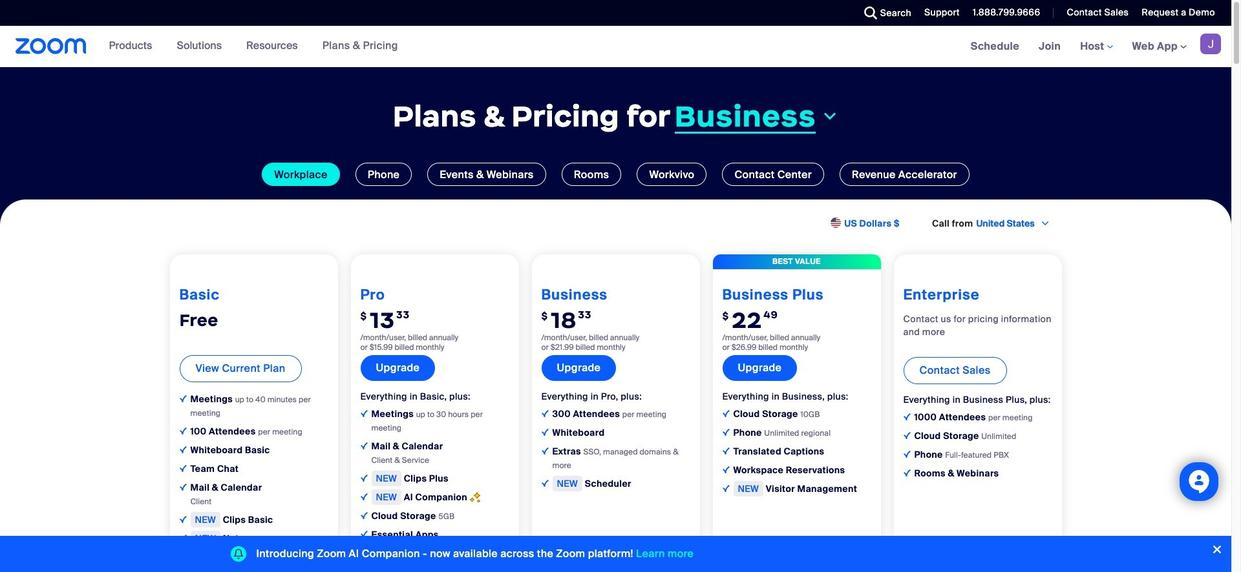 Task type: locate. For each thing, give the bounding box(es) containing it.
meetings navigation
[[961, 26, 1231, 68]]

tabs of zoom services tab list
[[19, 163, 1212, 186]]

banner
[[0, 26, 1231, 68]]

profile picture image
[[1200, 34, 1221, 54]]

ok image
[[722, 410, 729, 417], [903, 413, 910, 421], [179, 428, 186, 435], [722, 429, 729, 436], [722, 448, 729, 455], [179, 465, 186, 472], [179, 484, 186, 491], [722, 485, 729, 492], [360, 494, 367, 501], [360, 512, 367, 519], [179, 535, 186, 542]]

main content
[[0, 26, 1231, 573]]

ok image
[[179, 395, 186, 403], [360, 410, 367, 417], [541, 410, 548, 417], [541, 429, 548, 436], [903, 432, 910, 439], [360, 443, 367, 450], [179, 447, 186, 454], [541, 448, 548, 455], [903, 451, 910, 458], [722, 466, 729, 474], [903, 470, 910, 477], [360, 475, 367, 482], [541, 480, 548, 487], [179, 516, 186, 523], [360, 531, 367, 538]]



Task type: vqa. For each thing, say whether or not it's contained in the screenshot.
profile.zoom_mail image
no



Task type: describe. For each thing, give the bounding box(es) containing it.
Country/Region text field
[[975, 217, 1039, 230]]

show options image
[[1040, 219, 1050, 229]]

down image
[[821, 109, 839, 124]]

zoom logo image
[[16, 38, 86, 54]]

product information navigation
[[99, 26, 408, 67]]



